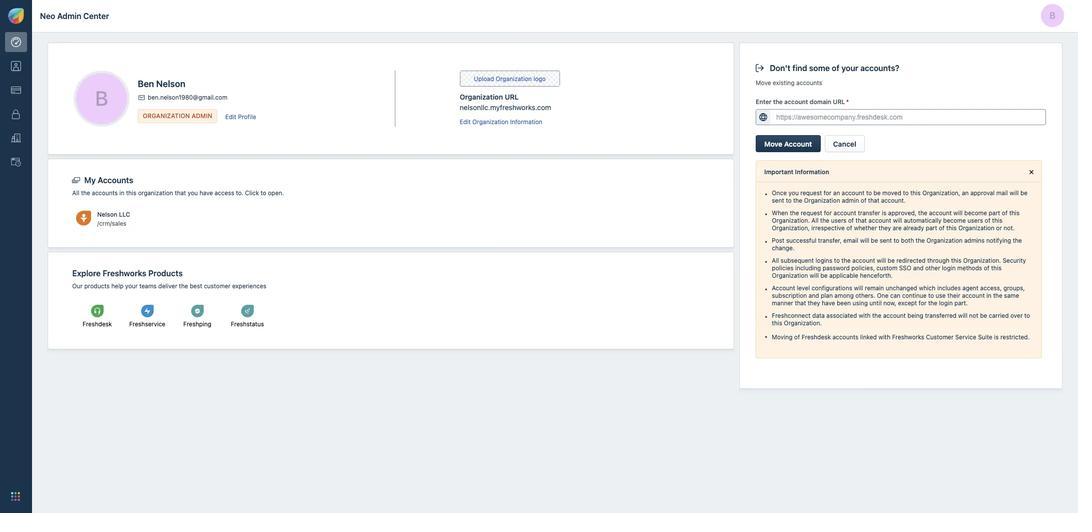Task type: locate. For each thing, give the bounding box(es) containing it.
0 vertical spatial move
[[756, 79, 771, 87]]

best
[[190, 282, 202, 290]]

is right transfer
[[882, 209, 887, 217]]

1 vertical spatial account
[[772, 284, 796, 292]]

freshdesk inside • once you request for an account to be moved to this organization, an approval mail will be sent to the organization admin of that account. • when the request for account transfer is approved, the account will become part of this organization. all the users of that account will automatically become users of this organization, irrespective of whether they are already part of this organization or not. • post successful transfer, email will be sent to both the organization admins notifying the change. • all subsequent logins to the account will be redirected through this organization. security policies including password policies, custom sso and other login methods of this organization will be applicable henceforth. • account level configurations will remain unchanged which includes agent access, groups, subscription and plan among others. one can continue to use their account in the same manner that they have been using until now, except for the login part. • freshconnect data associated with the account being transferred will not be carried over to this organization. • moving of freshdesk accounts linked with freshworks customer service suite is restricted.
[[802, 334, 831, 341]]

part up or
[[989, 209, 1001, 217]]

0 horizontal spatial freshdesk
[[83, 321, 112, 328]]

1 horizontal spatial is
[[995, 334, 999, 341]]

0 horizontal spatial users
[[832, 217, 847, 224]]

1 horizontal spatial they
[[879, 224, 891, 232]]

domain
[[810, 98, 832, 106]]

2 vertical spatial accounts
[[833, 334, 859, 341]]

organization up through in the bottom of the page
[[927, 237, 963, 244]]

0 vertical spatial organization,
[[923, 189, 961, 197]]

of right already
[[939, 224, 945, 232]]

this left not.
[[993, 217, 1003, 224]]

0 horizontal spatial have
[[200, 189, 213, 197]]

5 • from the top
[[765, 284, 768, 293]]

1 horizontal spatial and
[[914, 264, 924, 272]]

0 horizontal spatial all
[[72, 189, 79, 197]]

both
[[902, 237, 915, 244]]

0 horizontal spatial is
[[882, 209, 887, 217]]

edit
[[225, 113, 236, 121], [460, 118, 471, 126]]

1 vertical spatial move
[[765, 140, 783, 148]]

0 horizontal spatial and
[[809, 292, 820, 300]]

of up email
[[847, 224, 853, 232]]

account down move existing accounts
[[785, 98, 809, 106]]

freshdesk down freshdesk icon
[[83, 321, 112, 328]]

for up being
[[919, 300, 927, 307]]

1 horizontal spatial an
[[962, 189, 969, 197]]

account right their
[[963, 292, 985, 300]]

1 horizontal spatial part
[[989, 209, 1001, 217]]

0 vertical spatial freshworks
[[103, 269, 146, 278]]

0 vertical spatial login
[[942, 264, 956, 272]]

• left freshconnect
[[765, 312, 768, 321]]

1 vertical spatial nelson
[[97, 211, 117, 218]]

1 horizontal spatial sent
[[880, 237, 892, 244]]

will down 'whether'
[[861, 237, 870, 244]]

plan
[[821, 292, 833, 300]]

in right agent
[[987, 292, 992, 300]]

carried
[[989, 312, 1009, 320]]

0 vertical spatial for
[[824, 189, 832, 197]]

1 vertical spatial they
[[808, 300, 821, 307]]

• left once
[[765, 189, 768, 198]]

0 horizontal spatial url
[[505, 93, 519, 101]]

4 • from the top
[[765, 257, 768, 266]]

move up enter
[[756, 79, 771, 87]]

organization image
[[11, 133, 21, 143]]

1 horizontal spatial in
[[987, 292, 992, 300]]

with
[[859, 312, 871, 320], [879, 334, 891, 341]]

0 vertical spatial nelson
[[156, 79, 185, 89]]

your right help
[[125, 282, 138, 290]]

this
[[126, 189, 136, 197], [911, 189, 921, 197], [1010, 209, 1020, 217], [993, 217, 1003, 224], [947, 224, 957, 232], [952, 257, 962, 264], [992, 264, 1002, 272], [772, 320, 783, 327]]

move up the important
[[765, 140, 783, 148]]

users up transfer,
[[832, 217, 847, 224]]

this right through in the bottom of the page
[[952, 257, 962, 264]]

includes
[[938, 284, 961, 292]]

3 • from the top
[[765, 237, 768, 246]]

1 horizontal spatial organization,
[[923, 189, 961, 197]]

2 • from the top
[[765, 209, 768, 218]]

account up transfer
[[842, 189, 865, 197]]

customer
[[204, 282, 231, 290]]

1 horizontal spatial freshdesk
[[802, 334, 831, 341]]

mail
[[997, 189, 1008, 197]]

organization, up successful
[[772, 224, 810, 232]]

agent
[[963, 284, 979, 292]]

the up applicable
[[842, 257, 851, 264]]

cancel
[[834, 140, 857, 148]]

1 vertical spatial with
[[879, 334, 891, 341]]

1 horizontal spatial url
[[833, 98, 846, 106]]

•
[[765, 189, 768, 198], [765, 209, 768, 218], [765, 237, 768, 246], [765, 257, 768, 266], [765, 284, 768, 293], [765, 312, 768, 321], [765, 332, 768, 341]]

click
[[245, 189, 259, 197]]

and right "sso"
[[914, 264, 924, 272]]

email
[[844, 237, 859, 244]]

1 users from the left
[[832, 217, 847, 224]]

7 • from the top
[[765, 332, 768, 341]]

important
[[765, 168, 794, 176]]

nelson inside nelson llc /crm/sales
[[97, 211, 117, 218]]

security
[[1003, 257, 1027, 264]]

continue
[[903, 292, 927, 300]]

1 vertical spatial organization.
[[964, 257, 1002, 264]]

among
[[835, 292, 854, 300]]

organization
[[143, 112, 190, 120]]

the right both
[[916, 237, 925, 244]]

edit down the nelsonllc.myfreshworks.com
[[460, 118, 471, 126]]

all up successful
[[812, 217, 819, 224]]

1 vertical spatial part
[[926, 224, 938, 232]]

an
[[834, 189, 840, 197], [962, 189, 969, 197]]

organization. up successful
[[772, 217, 810, 224]]

1 horizontal spatial you
[[789, 189, 799, 197]]

0 vertical spatial organization.
[[772, 217, 810, 224]]

of left transfer
[[849, 217, 854, 224]]

manner
[[772, 300, 794, 307]]

you
[[188, 189, 198, 197], [789, 189, 799, 197]]

they
[[879, 224, 891, 232], [808, 300, 821, 307]]

accounts
[[797, 79, 823, 87], [92, 189, 118, 197], [833, 334, 859, 341]]

password
[[823, 264, 850, 272]]

will right mail
[[1010, 189, 1019, 197]]

change.
[[772, 244, 795, 252]]

1 vertical spatial sent
[[880, 237, 892, 244]]

for
[[824, 189, 832, 197], [824, 209, 832, 217], [919, 300, 927, 307]]

that up email
[[856, 217, 867, 224]]

1 an from the left
[[834, 189, 840, 197]]

0 horizontal spatial nelson
[[97, 211, 117, 218]]

freshping image
[[191, 305, 204, 318]]

1 horizontal spatial nelson
[[156, 79, 185, 89]]

an left approval
[[962, 189, 969, 197]]

organization. down admins
[[964, 257, 1002, 264]]

information right the important
[[795, 168, 830, 176]]

my accounts
[[84, 176, 133, 185]]

1 vertical spatial have
[[822, 300, 836, 307]]

nelson up /crm/sales
[[97, 211, 117, 218]]

1 vertical spatial in
[[987, 292, 992, 300]]

0 horizontal spatial profile picture image
[[76, 73, 127, 124]]

customer
[[927, 334, 954, 341]]

account inside • once you request for an account to be moved to this organization, an approval mail will be sent to the organization admin of that account. • when the request for account transfer is approved, the account will become part of this organization. all the users of that account will automatically become users of this organization, irrespective of whether they are already part of this organization or not. • post successful transfer, email will be sent to both the organization admins notifying the change. • all subsequent logins to the account will be redirected through this organization. security policies including password policies, custom sso and other login methods of this organization will be applicable henceforth. • account level configurations will remain unchanged which includes agent access, groups, subscription and plan among others. one can continue to use their account in the same manner that they have been using until now, except for the login part. • freshconnect data associated with the account being transferred will not be carried over to this organization. • moving of freshdesk accounts linked with freshworks customer service suite is restricted.
[[772, 284, 796, 292]]

organization,
[[923, 189, 961, 197], [772, 224, 810, 232]]

0 horizontal spatial information
[[510, 118, 543, 126]]

your left accounts? at the top right of page
[[842, 64, 859, 73]]

0 horizontal spatial freshworks
[[103, 269, 146, 278]]

1 horizontal spatial edit
[[460, 118, 471, 126]]

2 horizontal spatial accounts
[[833, 334, 859, 341]]

0 vertical spatial accounts
[[797, 79, 823, 87]]

organization url nelsonllc.myfreshworks.com
[[460, 93, 551, 112]]

2 vertical spatial all
[[772, 257, 779, 264]]

nelson up ben.nelson1980@gmail.com
[[156, 79, 185, 89]]

request up irrespective
[[801, 209, 823, 217]]

accounts for upload organization logo
[[797, 79, 823, 87]]

of right methods
[[984, 264, 990, 272]]

in down accounts at the left top
[[119, 189, 124, 197]]

information down the nelsonllc.myfreshworks.com
[[510, 118, 543, 126]]

all up freshworks crm icon
[[72, 189, 79, 197]]

logins
[[816, 257, 833, 264]]

Enter the account domain URL text field
[[771, 110, 1046, 125]]

move inside move account 'button'
[[765, 140, 783, 148]]

6 • from the top
[[765, 312, 768, 321]]

freshservice
[[129, 321, 165, 328]]

organization up irrespective
[[805, 197, 841, 204]]

0 horizontal spatial in
[[119, 189, 124, 197]]

1 • from the top
[[765, 189, 768, 198]]

have left been
[[822, 300, 836, 307]]

0 vertical spatial request
[[801, 189, 822, 197]]

2 users from the left
[[968, 217, 984, 224]]

be right mail
[[1021, 189, 1028, 197]]

organization up the organization url nelsonllc.myfreshworks.com
[[496, 75, 532, 82]]

be
[[874, 189, 881, 197], [1021, 189, 1028, 197], [871, 237, 879, 244], [888, 257, 895, 264], [821, 272, 828, 279], [981, 312, 988, 320]]

organization
[[496, 75, 532, 82], [460, 93, 503, 101], [473, 118, 509, 126], [805, 197, 841, 204], [959, 224, 995, 232], [927, 237, 963, 244], [772, 272, 808, 279]]

0 vertical spatial with
[[859, 312, 871, 320]]

upload
[[474, 75, 494, 82]]

organization down upload on the top left
[[460, 93, 503, 101]]

0 vertical spatial your
[[842, 64, 859, 73]]

move account
[[765, 140, 813, 148]]

the
[[774, 98, 783, 106], [81, 189, 90, 197], [794, 197, 803, 204], [790, 209, 799, 217], [919, 209, 928, 217], [821, 217, 830, 224], [916, 237, 925, 244], [1013, 237, 1023, 244], [842, 257, 851, 264], [179, 282, 188, 290], [994, 292, 1003, 300], [929, 300, 938, 307], [873, 312, 882, 320]]

all down change.
[[772, 257, 779, 264]]

2 horizontal spatial all
[[812, 217, 819, 224]]

0 horizontal spatial your
[[125, 282, 138, 290]]

0 horizontal spatial you
[[188, 189, 198, 197]]

1 vertical spatial profile picture image
[[76, 73, 127, 124]]

sent left both
[[880, 237, 892, 244]]

0 vertical spatial have
[[200, 189, 213, 197]]

are
[[893, 224, 902, 232]]

accounts down my accounts
[[92, 189, 118, 197]]

1 vertical spatial request
[[801, 209, 823, 217]]

accounts
[[98, 176, 133, 185]]

url right domain
[[833, 98, 846, 106]]

groups,
[[1004, 284, 1025, 292]]

neo admin center image
[[11, 37, 21, 47]]

0 horizontal spatial sent
[[772, 197, 785, 204]]

neo
[[40, 11, 55, 20]]

all the accounts in this organization that you have access to. click to open.
[[72, 189, 284, 197]]

in
[[119, 189, 124, 197], [987, 292, 992, 300]]

the up already
[[919, 209, 928, 217]]

0 horizontal spatial part
[[926, 224, 938, 232]]

1 horizontal spatial profile picture image
[[1042, 4, 1065, 27]]

• left moving
[[765, 332, 768, 341]]

url up the nelsonllc.myfreshworks.com
[[505, 93, 519, 101]]

0 vertical spatial and
[[914, 264, 924, 272]]

1 horizontal spatial accounts
[[797, 79, 823, 87]]

0 horizontal spatial edit
[[225, 113, 236, 121]]

1 horizontal spatial all
[[772, 257, 779, 264]]

part.
[[955, 300, 968, 307]]

linked
[[861, 334, 877, 341]]

have left access
[[200, 189, 213, 197]]

will up henceforth.
[[877, 257, 886, 264]]

sso
[[900, 264, 912, 272]]

1 vertical spatial is
[[995, 334, 999, 341]]

organization, up automatically
[[923, 189, 961, 197]]

1 vertical spatial accounts
[[92, 189, 118, 197]]

0 vertical spatial freshdesk
[[83, 321, 112, 328]]

the up transfer,
[[821, 217, 830, 224]]

with right linked
[[879, 334, 891, 341]]

login up transferred
[[940, 300, 953, 307]]

open.
[[268, 189, 284, 197]]

that right organization
[[175, 189, 186, 197]]

freshdesk image
[[91, 305, 104, 318]]

freshworks crm image
[[76, 211, 91, 226]]

of up not.
[[1002, 209, 1008, 217]]

login right other
[[942, 264, 956, 272]]

profile
[[238, 113, 256, 121]]

edit for edit organization information
[[460, 118, 471, 126]]

edit inside 'link'
[[225, 113, 236, 121]]

• left when on the top right of page
[[765, 209, 768, 218]]

1 vertical spatial organization,
[[772, 224, 810, 232]]

nelson
[[156, 79, 185, 89], [97, 211, 117, 218]]

1 vertical spatial freshworks
[[893, 334, 925, 341]]

1 vertical spatial freshdesk
[[802, 334, 831, 341]]

the left best
[[179, 282, 188, 290]]

freshstatus
[[231, 321, 264, 328]]

part right already
[[926, 224, 938, 232]]

organization. up moving
[[784, 320, 822, 327]]

accounts down associated
[[833, 334, 859, 341]]

not
[[970, 312, 979, 320]]

• left post
[[765, 237, 768, 246]]

and left plan
[[809, 292, 820, 300]]

0 vertical spatial account
[[785, 140, 813, 148]]

is right the suite
[[995, 334, 999, 341]]

products
[[84, 282, 110, 290]]

0 horizontal spatial they
[[808, 300, 821, 307]]

0 vertical spatial sent
[[772, 197, 785, 204]]

methods
[[958, 264, 983, 272]]

1 horizontal spatial users
[[968, 217, 984, 224]]

1 vertical spatial information
[[795, 168, 830, 176]]

they left are
[[879, 224, 891, 232]]

profile picture image
[[1042, 4, 1065, 27], [76, 73, 127, 124]]

irrespective
[[812, 224, 845, 232]]

teams
[[139, 282, 157, 290]]

move for move existing accounts
[[756, 79, 771, 87]]

the up transferred
[[929, 300, 938, 307]]

sent up when on the top right of page
[[772, 197, 785, 204]]

url
[[505, 93, 519, 101], [833, 98, 846, 106]]

organization inside the organization url nelsonllc.myfreshworks.com
[[460, 93, 503, 101]]

freshworks inside the explore freshworks products our products help your teams deliver the best customer experiences
[[103, 269, 146, 278]]

edit left profile at the left top of the page
[[225, 113, 236, 121]]

/crm/sales
[[97, 220, 126, 227]]

0 horizontal spatial accounts
[[92, 189, 118, 197]]

1 horizontal spatial freshworks
[[893, 334, 925, 341]]

have
[[200, 189, 213, 197], [822, 300, 836, 307]]

1 horizontal spatial have
[[822, 300, 836, 307]]

0 horizontal spatial an
[[834, 189, 840, 197]]

they up data
[[808, 300, 821, 307]]

freshworks inside • once you request for an account to be moved to this organization, an approval mail will be sent to the organization admin of that account. • when the request for account transfer is approved, the account will become part of this organization. all the users of that account will automatically become users of this organization, irrespective of whether they are already part of this organization or not. • post successful transfer, email will be sent to both the organization admins notifying the change. • all subsequent logins to the account will be redirected through this organization. security policies including password policies, custom sso and other login methods of this organization will be applicable henceforth. • account level configurations will remain unchanged which includes agent access, groups, subscription and plan among others. one can continue to use their account in the same manner that they have been using until now, except for the login part. • freshconnect data associated with the account being transferred will not be carried over to this organization. • moving of freshdesk accounts linked with freshworks customer service suite is restricted.
[[893, 334, 925, 341]]

have inside • once you request for an account to be moved to this organization, an approval mail will be sent to the organization admin of that account. • when the request for account transfer is approved, the account will become part of this organization. all the users of that account will automatically become users of this organization, irrespective of whether they are already part of this organization or not. • post successful transfer, email will be sent to both the organization admins notifying the change. • all subsequent logins to the account will be redirected through this organization. security policies including password policies, custom sso and other login methods of this organization will be applicable henceforth. • account level configurations will remain unchanged which includes agent access, groups, subscription and plan among others. one can continue to use their account in the same manner that they have been using until now, except for the login part. • freshconnect data associated with the account being transferred will not be carried over to this organization. • moving of freshdesk accounts linked with freshworks customer service suite is restricted.
[[822, 300, 836, 307]]

1 vertical spatial your
[[125, 282, 138, 290]]

0 vertical spatial part
[[989, 209, 1001, 217]]

the left same
[[994, 292, 1003, 300]]



Task type: vqa. For each thing, say whether or not it's contained in the screenshot.
the ADMIN
yes



Task type: describe. For each thing, give the bounding box(es) containing it.
organization down the nelsonllc.myfreshworks.com
[[473, 118, 509, 126]]

move for move account
[[765, 140, 783, 148]]

to up when on the top right of page
[[786, 197, 792, 204]]

be left "sso"
[[888, 257, 895, 264]]

successful
[[787, 237, 817, 244]]

freshworks icon image
[[8, 8, 24, 24]]

freshstatus image
[[241, 305, 254, 318]]

the right enter
[[774, 98, 783, 106]]

policies
[[772, 264, 794, 272]]

you inside • once you request for an account to be moved to this organization, an approval mail will be sent to the organization admin of that account. • when the request for account transfer is approved, the account will become part of this organization. all the users of that account will automatically become users of this organization, irrespective of whether they are already part of this organization or not. • post successful transfer, email will be sent to both the organization admins notifying the change. • all subsequent logins to the account will be redirected through this organization. security policies including password policies, custom sso and other login methods of this organization will be applicable henceforth. • account level configurations will remain unchanged which includes agent access, groups, subscription and plan among others. one can continue to use their account in the same manner that they have been using until now, except for the login part. • freshconnect data associated with the account being transferred will not be carried over to this organization. • moving of freshdesk accounts linked with freshworks customer service suite is restricted.
[[789, 189, 799, 197]]

my subscriptions image
[[11, 85, 21, 95]]

account up henceforth.
[[853, 257, 876, 264]]

0 vertical spatial information
[[510, 118, 543, 126]]

organization down subsequent
[[772, 272, 808, 279]]

of right admin
[[861, 197, 867, 204]]

organization up admins
[[959, 224, 995, 232]]

edit profile link
[[225, 112, 256, 121]]

approval
[[971, 189, 995, 197]]

the right when on the top right of page
[[790, 209, 799, 217]]

including
[[796, 264, 821, 272]]

using
[[853, 300, 868, 307]]

ben
[[138, 79, 154, 89]]

account inside 'button'
[[785, 140, 813, 148]]

will right automatically
[[954, 209, 963, 217]]

1 vertical spatial all
[[812, 217, 819, 224]]

transferred
[[925, 312, 957, 320]]

will left not
[[959, 312, 968, 320]]

will up using
[[854, 284, 864, 292]]

move existing accounts
[[756, 79, 823, 87]]

existing
[[773, 79, 795, 87]]

this up not.
[[1010, 209, 1020, 217]]

of left or
[[985, 217, 991, 224]]

1 horizontal spatial your
[[842, 64, 859, 73]]

organization
[[138, 189, 173, 197]]

1 vertical spatial and
[[809, 292, 820, 300]]

ben nelson main content
[[48, 33, 1063, 513]]

find
[[793, 64, 808, 73]]

henceforth.
[[860, 272, 893, 279]]

accounts for ben nelson
[[92, 189, 118, 197]]

upload organization logo
[[474, 75, 546, 82]]

0 horizontal spatial organization,
[[772, 224, 810, 232]]

this up moving
[[772, 320, 783, 327]]

already
[[904, 224, 925, 232]]

be left moved
[[874, 189, 881, 197]]

neo admin center
[[40, 11, 109, 20]]

subscription
[[772, 292, 807, 300]]

same
[[1005, 292, 1020, 300]]

service
[[956, 334, 977, 341]]

approved,
[[889, 209, 917, 217]]

0 vertical spatial they
[[879, 224, 891, 232]]

through
[[928, 257, 950, 264]]

the right once
[[794, 197, 803, 204]]

or
[[997, 224, 1003, 232]]

important information
[[765, 168, 830, 176]]

explore freshworks products our products help your teams deliver the best customer experiences
[[72, 269, 267, 290]]

configurations
[[812, 284, 853, 292]]

0 vertical spatial in
[[119, 189, 124, 197]]

subsequent
[[781, 257, 814, 264]]

this right the account.
[[911, 189, 921, 197]]

the down until
[[873, 312, 882, 320]]

security image
[[11, 109, 21, 119]]

account.
[[882, 197, 906, 204]]

1 vertical spatial login
[[940, 300, 953, 307]]

to left both
[[894, 237, 900, 244]]

in inside • once you request for an account to be moved to this organization, an approval mail will be sent to the organization admin of that account. • when the request for account transfer is approved, the account will become part of this organization. all the users of that account will automatically become users of this organization, irrespective of whether they are already part of this organization or not. • post successful transfer, email will be sent to both the organization admins notifying the change. • all subsequent logins to the account will be redirected through this organization. security policies including password policies, custom sso and other login methods of this organization will be applicable henceforth. • account level configurations will remain unchanged which includes agent access, groups, subscription and plan among others. one can continue to use their account in the same manner that they have been using until now, except for the login part. • freshconnect data associated with the account being transferred will not be carried over to this organization. • moving of freshdesk accounts linked with freshworks customer service suite is restricted.
[[987, 292, 992, 300]]

help
[[111, 282, 124, 290]]

1 horizontal spatial information
[[795, 168, 830, 176]]

profile picture image inside 'ben nelson' main content
[[76, 73, 127, 124]]

users image
[[11, 61, 21, 71]]

don't find some of your accounts?
[[770, 64, 900, 73]]

post
[[772, 237, 785, 244]]

account down now,
[[884, 312, 906, 320]]

to up transfer
[[867, 189, 872, 197]]

transfer
[[858, 209, 881, 217]]

will left already
[[893, 217, 903, 224]]

being
[[908, 312, 924, 320]]

to left use
[[929, 292, 935, 300]]

your inside the explore freshworks products our products help your teams deliver the best customer experiences
[[125, 282, 138, 290]]

2 request from the top
[[801, 209, 823, 217]]

account right approved,
[[930, 209, 952, 217]]

1 request from the top
[[801, 189, 822, 197]]

other
[[926, 264, 941, 272]]

automatically
[[904, 217, 942, 224]]

enter the account domain url
[[756, 98, 846, 106]]

the down not.
[[1013, 237, 1023, 244]]

that up transfer
[[869, 197, 880, 204]]

to.
[[236, 189, 243, 197]]

admin
[[842, 197, 860, 204]]

2 vertical spatial for
[[919, 300, 927, 307]]

over
[[1011, 312, 1023, 320]]

become up admins
[[944, 217, 966, 224]]

my
[[84, 176, 96, 185]]

explore
[[72, 269, 101, 278]]

data
[[813, 312, 825, 320]]

applicable
[[830, 272, 859, 279]]

redirected
[[897, 257, 926, 264]]

this right automatically
[[947, 224, 957, 232]]

2 an from the left
[[962, 189, 969, 197]]

to right moved
[[903, 189, 909, 197]]

moving
[[772, 334, 793, 341]]

account down admin
[[834, 209, 857, 217]]

1 horizontal spatial with
[[879, 334, 891, 341]]

freshservice image
[[141, 305, 154, 318]]

will up level
[[810, 272, 819, 279]]

this down accounts at the left top
[[126, 189, 136, 197]]

edit for edit profile
[[225, 113, 236, 121]]

our
[[72, 282, 83, 290]]

now,
[[884, 300, 897, 307]]

accounts?
[[861, 64, 900, 73]]

when
[[772, 209, 789, 217]]

organization admin
[[143, 112, 212, 120]]

audit logs image
[[11, 157, 21, 167]]

that down level
[[795, 300, 807, 307]]

to right the logins on the right of the page
[[835, 257, 840, 264]]

of right some
[[832, 64, 840, 73]]

the inside the explore freshworks products our products help your teams deliver the best customer experiences
[[179, 282, 188, 290]]

access,
[[981, 284, 1002, 292]]

others.
[[856, 292, 876, 300]]

llc
[[119, 211, 130, 218]]

some
[[810, 64, 830, 73]]

1 vertical spatial for
[[824, 209, 832, 217]]

whether
[[854, 224, 877, 232]]

custom
[[877, 264, 898, 272]]

one
[[877, 292, 889, 300]]

of right moving
[[795, 334, 800, 341]]

once
[[772, 189, 787, 197]]

this left security at the right bottom
[[992, 264, 1002, 272]]

the down my
[[81, 189, 90, 197]]

nelson llc /crm/sales
[[97, 211, 130, 227]]

deliver
[[158, 282, 177, 290]]

access
[[215, 189, 234, 197]]

cancel button
[[825, 135, 865, 152]]

be down 'whether'
[[871, 237, 879, 244]]

account left are
[[869, 217, 892, 224]]

be up configurations
[[821, 272, 828, 279]]

level
[[797, 284, 810, 292]]

enter
[[756, 98, 772, 106]]

products
[[148, 269, 183, 278]]

ben nelson
[[138, 79, 185, 89]]

moved
[[883, 189, 902, 197]]

don't
[[770, 64, 791, 73]]

suite
[[979, 334, 993, 341]]

freshconnect
[[772, 312, 811, 320]]

until
[[870, 300, 882, 307]]

can
[[891, 292, 901, 300]]

become down approval
[[965, 209, 988, 217]]

their
[[948, 292, 961, 300]]

2 vertical spatial organization.
[[784, 320, 822, 327]]

0 vertical spatial profile picture image
[[1042, 4, 1065, 27]]

ben.nelson1980@gmail.com
[[148, 94, 228, 101]]

notifying
[[987, 237, 1012, 244]]

to right click
[[261, 189, 266, 197]]

0 vertical spatial is
[[882, 209, 887, 217]]

accounts inside • once you request for an account to be moved to this organization, an approval mail will be sent to the organization admin of that account. • when the request for account transfer is approved, the account will become part of this organization. all the users of that account will automatically become users of this organization, irrespective of whether they are already part of this organization or not. • post successful transfer, email will be sent to both the organization admins notifying the change. • all subsequent logins to the account will be redirected through this organization. security policies including password policies, custom sso and other login methods of this organization will be applicable henceforth. • account level configurations will remain unchanged which includes agent access, groups, subscription and plan among others. one can continue to use their account in the same manner that they have been using until now, except for the login part. • freshconnect data associated with the account being transferred will not be carried over to this organization. • moving of freshdesk accounts linked with freshworks customer service suite is restricted.
[[833, 334, 859, 341]]

associated
[[827, 312, 857, 320]]

0 vertical spatial all
[[72, 189, 79, 197]]

admin
[[57, 11, 81, 20]]

center
[[83, 11, 109, 20]]

to right over
[[1025, 312, 1031, 320]]

use
[[936, 292, 946, 300]]

0 horizontal spatial with
[[859, 312, 871, 320]]

be right not
[[981, 312, 988, 320]]

freshworks switcher image
[[11, 492, 20, 501]]

url inside the organization url nelsonllc.myfreshworks.com
[[505, 93, 519, 101]]

freshping
[[183, 321, 212, 328]]



